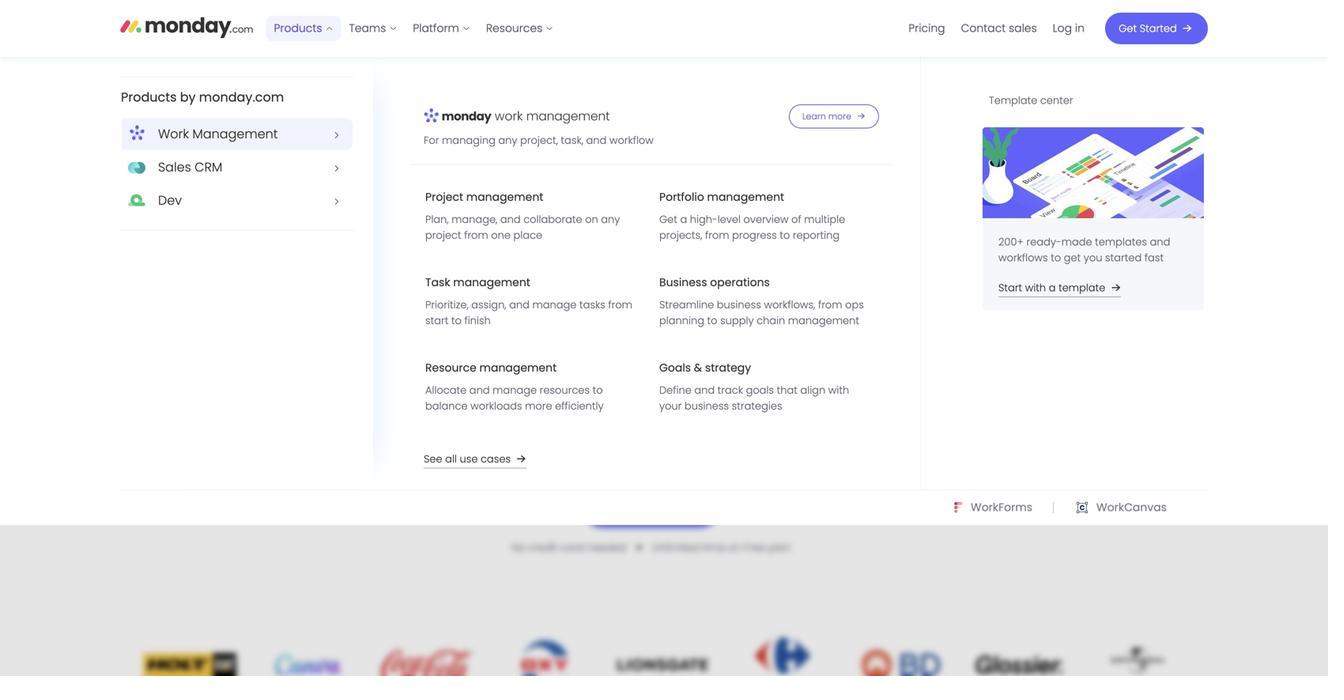 Task type: describe. For each thing, give the bounding box(es) containing it.
sales crm
[[158, 158, 222, 176]]

monday.com
[[199, 88, 284, 106]]

see
[[424, 452, 443, 466]]

planning
[[660, 314, 705, 328]]

work for platform
[[630, 100, 748, 167]]

your go-to work platform
[[358, 100, 970, 167]]

manage,
[[452, 212, 498, 227]]

from inside portfolio management get a high-level overview of multiple projects, from progress to reporting
[[705, 228, 730, 242]]

work inside work management run all aspects of work
[[500, 296, 524, 310]]

your inside goals & strategy define and track goals that align with your business strategies
[[660, 399, 682, 413]]

get
[[1064, 251, 1081, 265]]

business inside goals & strategy define and track goals that align with your business strategies
[[685, 399, 729, 413]]

ops
[[845, 298, 864, 312]]

start with a template link
[[999, 278, 1125, 297]]

contact sales
[[961, 21, 1037, 36]]

start
[[425, 314, 449, 328]]

project
[[425, 228, 461, 242]]

run all your work on one platform with customizable
[[460, 189, 868, 211]]

run inside work management run all aspects of work
[[407, 296, 426, 310]]

sales crm streamline sales processes
[[604, 277, 744, 310]]

a inside portfolio management get a high-level overview of multiple projects, from progress to reporting
[[680, 212, 687, 227]]

0 vertical spatial run
[[460, 189, 490, 211]]

management for resource management
[[480, 360, 557, 376]]

track
[[718, 383, 743, 397]]

balance
[[425, 399, 468, 413]]

0 horizontal spatial that
[[597, 221, 629, 243]]

teams
[[349, 21, 386, 36]]

platform link
[[405, 16, 478, 41]]

hr image
[[802, 377, 834, 409]]

center
[[1041, 93, 1074, 108]]

to inside resource management allocate and manage resources to balance workloads more efficiently
[[593, 383, 603, 397]]

wm image image
[[983, 127, 1204, 218]]

bd image
[[855, 643, 948, 676]]

for managing any project, task, and workflow
[[424, 133, 654, 148]]

with inside goals & strategy define and track goals that align with your business strategies
[[829, 383, 850, 397]]

align
[[801, 383, 826, 397]]

operations
[[710, 275, 770, 290]]

resource management allocate and manage resources to balance workloads more efficiently
[[425, 360, 604, 413]]

to inside 200+ ready-made templates and workflows to get you started fast
[[1051, 251, 1061, 265]]

to inside portfolio management get a high-level overview of multiple projects, from progress to reporting
[[780, 228, 790, 242]]

log in link
[[1045, 16, 1093, 41]]

learn more button
[[789, 104, 879, 129]]

universal music group image
[[1092, 648, 1185, 676]]

main element
[[0, 0, 1329, 676]]

get started button
[[1106, 13, 1208, 44]]

streamline for business
[[660, 298, 714, 312]]

you
[[1084, 251, 1103, 265]]

coca cola image
[[380, 639, 474, 676]]

all for see
[[445, 452, 457, 466]]

level
[[718, 212, 741, 227]]

products for products
[[274, 21, 322, 36]]

ready-
[[1027, 235, 1062, 249]]

none checkbox marketing
[[437, 355, 535, 451]]

projects image
[[580, 377, 612, 409]]

managing
[[442, 133, 496, 148]]

resources link
[[478, 16, 562, 41]]

sales for sales crm
[[158, 158, 191, 176]]

chain
[[757, 314, 786, 328]]

goals
[[746, 383, 774, 397]]

ops image
[[359, 377, 391, 409]]

learn more
[[803, 110, 852, 123]]

products that scale with your needs.
[[522, 221, 806, 243]]

credit
[[528, 541, 558, 555]]

needs.
[[755, 221, 806, 243]]

by
[[180, 88, 196, 106]]

go-
[[480, 100, 571, 167]]

multiple
[[804, 212, 846, 227]]

dev dark image
[[760, 275, 796, 311]]

get inside portfolio management get a high-level overview of multiple projects, from progress to reporting
[[660, 212, 678, 227]]

glossier image
[[974, 655, 1067, 675]]

canva image
[[262, 654, 355, 676]]

list inside main "element"
[[901, 0, 1093, 57]]

in
[[1075, 21, 1085, 36]]

and for 200+
[[1150, 235, 1171, 249]]

lifecycles
[[893, 296, 940, 310]]

workcanvas
[[1097, 500, 1167, 515]]

strategy
[[705, 360, 751, 376]]

work management run all aspects of work
[[407, 277, 531, 310]]

progress
[[732, 228, 777, 242]]

unlimited
[[652, 541, 700, 555]]

scale
[[633, 221, 675, 243]]

place
[[514, 228, 543, 242]]

business operations streamline business workflows, from ops planning to supply chain management
[[660, 275, 864, 328]]

template center
[[989, 93, 1074, 108]]

task,
[[561, 133, 584, 148]]

200+ ready-made templates and workflows to get you started fast
[[999, 235, 1171, 265]]

learn more link
[[789, 104, 879, 129]]

plan,
[[425, 212, 449, 227]]

dev
[[158, 191, 182, 209]]

started
[[1140, 21, 1177, 36]]

with inside "link"
[[1026, 281, 1046, 295]]

more inside button
[[829, 110, 852, 123]]

that inside goals & strategy define and track goals that align with your business strategies
[[777, 383, 798, 397]]

lionsgate image
[[618, 653, 711, 676]]

products list item
[[266, 0, 341, 57]]

no credit card needed   ✦   unlimited time on free plan
[[512, 541, 791, 555]]

0 vertical spatial platform
[[759, 100, 970, 167]]

for
[[424, 133, 439, 148]]

workcanvas link
[[1075, 498, 1167, 517]]

resources
[[486, 21, 543, 36]]

work for on
[[555, 189, 591, 211]]

goals & strategy define and track goals that align with your business strategies
[[660, 360, 850, 413]]

pricing link
[[901, 16, 953, 41]]

contact
[[961, 21, 1006, 36]]

see all use cases
[[424, 452, 511, 466]]

teams link
[[341, 16, 405, 41]]

monday.com logo image
[[120, 10, 253, 44]]

manage product lifecycles
[[804, 296, 940, 310]]

resources
[[540, 383, 590, 397]]

wm color image
[[363, 275, 399, 311]]

project
[[425, 189, 463, 205]]

of inside work management run all aspects of work
[[487, 296, 497, 310]]

goals
[[660, 360, 691, 376]]

started
[[1106, 251, 1142, 265]]

made
[[1062, 235, 1093, 249]]

customizable
[[763, 189, 868, 211]]

management inside business operations streamline business workflows, from ops planning to supply chain management
[[788, 314, 860, 328]]

management for project management
[[466, 189, 544, 205]]

workflow
[[610, 133, 654, 148]]

projects,
[[660, 228, 703, 242]]



Task type: vqa. For each thing, say whether or not it's contained in the screenshot.
Products within List Item
yes



Task type: locate. For each thing, give the bounding box(es) containing it.
supply
[[721, 314, 754, 328]]

with up the level
[[727, 189, 759, 211]]

manage inside resource management allocate and manage resources to balance workloads more efficiently
[[493, 383, 537, 397]]

0 horizontal spatial any
[[499, 133, 518, 148]]

products link
[[266, 16, 341, 41]]

work management
[[158, 125, 278, 143]]

1 horizontal spatial a
[[1049, 281, 1056, 295]]

product
[[849, 296, 890, 310]]

all up start
[[429, 296, 441, 310]]

0 horizontal spatial run
[[407, 296, 426, 310]]

business down the track
[[685, 399, 729, 413]]

2 vertical spatial your
[[660, 399, 682, 413]]

run up manage,
[[460, 189, 490, 211]]

and for goals
[[695, 383, 715, 397]]

a up projects,
[[680, 212, 687, 227]]

sales up 'dev' in the left of the page
[[158, 158, 191, 176]]

1 horizontal spatial get
[[1119, 21, 1137, 36]]

none checkbox it
[[879, 355, 977, 451]]

management inside portfolio management get a high-level overview of multiple projects, from progress to reporting
[[707, 189, 785, 205]]

crm for sales crm streamline sales processes
[[642, 277, 671, 295]]

of up reporting
[[792, 212, 802, 227]]

carrefour image
[[749, 638, 817, 676]]

2 list from the left
[[901, 0, 1093, 57]]

0 vertical spatial more
[[829, 110, 852, 123]]

from inside project management plan, manage, and collaborate on any project from one place
[[464, 228, 488, 242]]

1 vertical spatial get
[[660, 212, 678, 227]]

resource
[[425, 360, 477, 376]]

on down workflow
[[596, 189, 616, 211]]

card
[[561, 541, 584, 555]]

one
[[620, 189, 650, 211], [491, 228, 511, 242]]

streamline for sales
[[604, 296, 660, 310]]

that left scale in the top of the page
[[597, 221, 629, 243]]

one inside project management plan, manage, and collaborate on any project from one place
[[491, 228, 511, 242]]

from right 'tasks'
[[608, 298, 633, 312]]

0 horizontal spatial a
[[680, 212, 687, 227]]

0 vertical spatial one
[[620, 189, 650, 211]]

0 vertical spatial work
[[158, 125, 189, 143]]

to down prioritize, on the top of the page
[[452, 314, 462, 328]]

cases
[[481, 452, 511, 466]]

1 horizontal spatial platform
[[759, 100, 970, 167]]

work up collaborate
[[555, 189, 591, 211]]

manage up workloads
[[493, 383, 537, 397]]

crm for sales crm
[[195, 158, 222, 176]]

to up the efficiently
[[593, 383, 603, 397]]

time
[[703, 541, 726, 555]]

that
[[597, 221, 629, 243], [777, 383, 798, 397]]

to right project,
[[571, 100, 619, 167]]

and inside goals & strategy define and track goals that align with your business strategies
[[695, 383, 715, 397]]

0 horizontal spatial sales
[[663, 296, 689, 310]]

of
[[792, 212, 802, 227], [487, 296, 497, 310]]

1 horizontal spatial your
[[660, 399, 682, 413]]

crm down the work management
[[195, 158, 222, 176]]

platform
[[759, 100, 970, 167], [655, 189, 722, 211]]

oxy image
[[517, 638, 574, 676]]

work for work management
[[158, 125, 189, 143]]

0 horizontal spatial work
[[158, 125, 189, 143]]

1 horizontal spatial run
[[460, 189, 490, 211]]

get down run all your work on one platform with customizable
[[660, 212, 678, 227]]

and inside task management prioritize, assign, and manage tasks from start to finish
[[509, 298, 530, 312]]

group
[[209, 348, 1095, 457]]

list containing products by monday.com
[[0, 0, 1329, 676]]

and inside project management plan, manage, and collaborate on any project from one place
[[500, 212, 521, 227]]

management
[[466, 189, 544, 205], [707, 189, 785, 205], [453, 275, 531, 290], [788, 314, 860, 328], [480, 360, 557, 376]]

management inside work management run all aspects of work
[[443, 277, 531, 295]]

your
[[358, 100, 469, 167]]

management for work management run all aspects of work
[[443, 277, 531, 295]]

None checkbox
[[215, 355, 313, 451], [326, 355, 424, 451], [547, 355, 645, 451], [769, 355, 867, 451], [879, 355, 977, 451], [215, 355, 313, 451]]

from down manage,
[[464, 228, 488, 242]]

get
[[1119, 21, 1137, 36], [660, 212, 678, 227]]

manage
[[533, 298, 577, 312], [493, 383, 537, 397]]

1 vertical spatial management
[[443, 277, 531, 295]]

None checkbox
[[437, 355, 535, 451], [658, 355, 756, 451], [990, 355, 1088, 451], [990, 355, 1088, 451]]

1 vertical spatial that
[[777, 383, 798, 397]]

from left ops
[[818, 298, 843, 312]]

start with a template
[[999, 281, 1106, 295]]

management for work management
[[192, 125, 278, 143]]

management for portfolio management
[[707, 189, 785, 205]]

0 horizontal spatial your
[[516, 189, 551, 211]]

template
[[1059, 281, 1106, 295]]

get started
[[1119, 21, 1177, 36]]

2 vertical spatial on
[[728, 541, 741, 555]]

use
[[460, 452, 478, 466]]

main submenu element
[[0, 57, 1329, 525]]

marketing image
[[470, 377, 501, 409]]

2 horizontal spatial your
[[716, 221, 751, 243]]

overview
[[744, 212, 789, 227]]

1 horizontal spatial any
[[601, 212, 620, 227]]

0 horizontal spatial work
[[500, 296, 524, 310]]

none checkbox tasks
[[658, 355, 756, 451]]

0 vertical spatial business
[[717, 298, 762, 312]]

more down resources
[[525, 399, 552, 413]]

fast
[[1145, 251, 1164, 265]]

0 horizontal spatial products
[[121, 88, 177, 106]]

management for task management
[[453, 275, 531, 290]]

see all use cases link
[[424, 450, 530, 469]]

and up fast
[[1150, 235, 1171, 249]]

learn
[[803, 110, 826, 123]]

2 horizontal spatial all
[[494, 189, 512, 211]]

work inside work management run all aspects of work
[[407, 277, 440, 295]]

all for run
[[494, 189, 512, 211]]

management inside resource management allocate and manage resources to balance workloads more efficiently
[[480, 360, 557, 376]]

prioritize,
[[425, 298, 469, 312]]

any down the bigger desktop close monday wm logo1
[[499, 133, 518, 148]]

any left scale in the top of the page
[[601, 212, 620, 227]]

plan
[[769, 541, 791, 555]]

assign,
[[472, 298, 507, 312]]

products for products by monday.com
[[121, 88, 177, 106]]

1 horizontal spatial crm
[[642, 277, 671, 295]]

1 horizontal spatial products
[[274, 21, 322, 36]]

and down & on the bottom of page
[[695, 383, 715, 397]]

management up marketing icon
[[480, 360, 557, 376]]

1 vertical spatial run
[[407, 296, 426, 310]]

1 vertical spatial more
[[525, 399, 552, 413]]

tasks image
[[691, 377, 723, 409]]

1 vertical spatial sales
[[663, 296, 689, 310]]

0 vertical spatial management
[[192, 125, 278, 143]]

from down the level
[[705, 228, 730, 242]]

1 horizontal spatial of
[[792, 212, 802, 227]]

sales inside sales crm streamline sales processes
[[604, 277, 639, 295]]

crm inside sales crm streamline sales processes
[[642, 277, 671, 295]]

2 horizontal spatial work
[[630, 100, 748, 167]]

to
[[571, 100, 619, 167], [780, 228, 790, 242], [1051, 251, 1061, 265], [452, 314, 462, 328], [707, 314, 718, 328], [593, 383, 603, 397]]

1 vertical spatial manage
[[493, 383, 537, 397]]

0 vertical spatial on
[[596, 189, 616, 211]]

none checkbox ops
[[326, 355, 424, 451]]

all inside 'link'
[[445, 452, 457, 466]]

finish
[[465, 314, 491, 328]]

to inside business operations streamline business workflows, from ops planning to supply chain management
[[707, 314, 718, 328]]

list containing pricing
[[901, 0, 1093, 57]]

0 horizontal spatial one
[[491, 228, 511, 242]]

1 vertical spatial one
[[491, 228, 511, 242]]

sales up planning
[[663, 296, 689, 310]]

all up manage,
[[494, 189, 512, 211]]

work
[[158, 125, 189, 143], [407, 277, 440, 295]]

more
[[829, 110, 852, 123], [525, 399, 552, 413]]

1 vertical spatial work
[[555, 189, 591, 211]]

0 vertical spatial work
[[630, 100, 748, 167]]

contact sales link
[[953, 16, 1045, 41]]

1 vertical spatial any
[[601, 212, 620, 227]]

management down the 'manage'
[[788, 314, 860, 328]]

business up supply
[[717, 298, 762, 312]]

sales
[[158, 158, 191, 176], [604, 277, 639, 295]]

none checkbox hr
[[769, 355, 867, 451]]

1 vertical spatial sales
[[604, 277, 639, 295]]

0 vertical spatial a
[[680, 212, 687, 227]]

bigger desktop close monday wm logo1 image
[[424, 106, 611, 127]]

get inside button
[[1119, 21, 1137, 36]]

1 horizontal spatial work
[[407, 277, 440, 295]]

products inside main submenu element
[[121, 88, 177, 106]]

and inside resource management allocate and manage resources to balance workloads more efficiently
[[470, 383, 490, 397]]

to down processes
[[707, 314, 718, 328]]

0 vertical spatial any
[[499, 133, 518, 148]]

&
[[694, 360, 702, 376]]

free
[[744, 541, 766, 555]]

products by monday.com
[[121, 88, 284, 106]]

more inside resource management allocate and manage resources to balance workloads more efficiently
[[525, 399, 552, 413]]

0 vertical spatial products
[[274, 21, 322, 36]]

strategies
[[732, 399, 783, 413]]

streamline inside business operations streamline business workflows, from ops planning to supply chain management
[[660, 298, 714, 312]]

1 horizontal spatial one
[[620, 189, 650, 211]]

from inside task management prioritize, assign, and manage tasks from start to finish
[[608, 298, 633, 312]]

0 vertical spatial manage
[[533, 298, 577, 312]]

get left started at right top
[[1119, 21, 1137, 36]]

0 vertical spatial get
[[1119, 21, 1137, 36]]

needed
[[587, 541, 627, 555]]

portfolio
[[660, 189, 704, 205]]

work up the portfolio
[[630, 100, 748, 167]]

that left align
[[777, 383, 798, 397]]

1 vertical spatial your
[[716, 221, 751, 243]]

and for project
[[500, 212, 521, 227]]

with right start
[[1026, 281, 1046, 295]]

on right collaborate
[[585, 212, 598, 227]]

management inside task management prioritize, assign, and manage tasks from start to finish
[[453, 275, 531, 290]]

work for work management run all aspects of work
[[407, 277, 440, 295]]

on left free
[[728, 541, 741, 555]]

crm up planning
[[642, 277, 671, 295]]

products left teams
[[274, 21, 322, 36]]

workflows
[[999, 251, 1048, 265]]

sales
[[1009, 21, 1037, 36], [663, 296, 689, 310]]

one up scale in the top of the page
[[620, 189, 650, 211]]

sales up 'tasks'
[[604, 277, 639, 295]]

all inside work management run all aspects of work
[[429, 296, 441, 310]]

management
[[192, 125, 278, 143], [443, 277, 531, 295]]

no
[[512, 541, 526, 555]]

allocate
[[425, 383, 467, 397]]

work up sales crm
[[158, 125, 189, 143]]

templates
[[1095, 235, 1148, 249]]

log
[[1053, 21, 1072, 36]]

aspects
[[444, 296, 485, 310]]

workloads
[[471, 399, 522, 413]]

of up "finish"
[[487, 296, 497, 310]]

management up assign,
[[443, 277, 531, 295]]

to down overview
[[780, 228, 790, 242]]

define
[[660, 383, 692, 397]]

and up place
[[500, 212, 521, 227]]

management inside main submenu element
[[192, 125, 278, 143]]

0 vertical spatial all
[[494, 189, 512, 211]]

platform
[[413, 21, 459, 36]]

sales inside main "element"
[[1009, 21, 1037, 36]]

more right learn
[[829, 110, 852, 123]]

workforms link
[[953, 498, 1033, 517]]

a left template
[[1049, 281, 1056, 295]]

products left by
[[121, 88, 177, 106]]

your
[[516, 189, 551, 211], [716, 221, 751, 243], [660, 399, 682, 413]]

reporting
[[793, 228, 840, 242]]

to inside task management prioritize, assign, and manage tasks from start to finish
[[452, 314, 462, 328]]

1 horizontal spatial work
[[555, 189, 591, 211]]

1 vertical spatial of
[[487, 296, 497, 310]]

to left "get"
[[1051, 251, 1061, 265]]

task management prioritize, assign, and manage tasks from start to finish
[[425, 275, 633, 328]]

manage left 'tasks'
[[533, 298, 577, 312]]

0 vertical spatial sales
[[158, 158, 191, 176]]

work up prioritize, on the top of the page
[[407, 277, 440, 295]]

crm inside main submenu element
[[195, 158, 222, 176]]

products inside products link
[[274, 21, 322, 36]]

management up manage,
[[466, 189, 544, 205]]

1 horizontal spatial all
[[445, 452, 457, 466]]

1 vertical spatial a
[[1049, 281, 1056, 295]]

1 horizontal spatial that
[[777, 383, 798, 397]]

0 vertical spatial your
[[516, 189, 551, 211]]

0 horizontal spatial get
[[660, 212, 678, 227]]

on inside project management plan, manage, and collaborate on any project from one place
[[585, 212, 598, 227]]

streamline
[[604, 296, 660, 310], [660, 298, 714, 312]]

and right task,
[[586, 133, 607, 148]]

1 vertical spatial business
[[685, 399, 729, 413]]

manage product lifecycles button
[[752, 267, 948, 321]]

and for task
[[509, 298, 530, 312]]

2 vertical spatial work
[[500, 296, 524, 310]]

0 horizontal spatial more
[[525, 399, 552, 413]]

0 horizontal spatial of
[[487, 296, 497, 310]]

management up assign,
[[453, 275, 531, 290]]

1 vertical spatial products
[[121, 88, 177, 106]]

processes
[[692, 296, 744, 310]]

sales right "contact"
[[1009, 21, 1037, 36]]

1 vertical spatial crm
[[642, 277, 671, 295]]

of inside portfolio management get a high-level overview of multiple projects, from progress to reporting
[[792, 212, 802, 227]]

work inside main submenu element
[[158, 125, 189, 143]]

business inside business operations streamline business workflows, from ops planning to supply chain management
[[717, 298, 762, 312]]

0 vertical spatial sales
[[1009, 21, 1037, 36]]

management inside project management plan, manage, and collaborate on any project from one place
[[466, 189, 544, 205]]

high-
[[690, 212, 718, 227]]

holtcat image
[[143, 653, 236, 676]]

and right assign,
[[509, 298, 530, 312]]

run up start
[[407, 296, 426, 310]]

0 horizontal spatial crm
[[195, 158, 222, 176]]

and up workloads
[[470, 383, 490, 397]]

with right align
[[829, 383, 850, 397]]

manage
[[804, 296, 846, 310]]

one left place
[[491, 228, 511, 242]]

and inside 200+ ready-made templates and workflows to get you started fast
[[1150, 235, 1171, 249]]

sales for sales crm streamline sales processes
[[604, 277, 639, 295]]

0 vertical spatial crm
[[195, 158, 222, 176]]

pricing
[[909, 21, 946, 36]]

1 horizontal spatial sales
[[1009, 21, 1037, 36]]

with left the level
[[680, 221, 712, 243]]

management up the level
[[707, 189, 785, 205]]

none checkbox projects
[[547, 355, 645, 451]]

list
[[0, 0, 1329, 676], [901, 0, 1093, 57]]

✦
[[635, 541, 643, 555]]

it image
[[913, 377, 944, 409]]

1 horizontal spatial more
[[829, 110, 852, 123]]

0 vertical spatial that
[[597, 221, 629, 243]]

a
[[680, 212, 687, 227], [1049, 281, 1056, 295]]

sales inside sales crm streamline sales processes
[[663, 296, 689, 310]]

1 vertical spatial work
[[407, 277, 440, 295]]

0 horizontal spatial all
[[429, 296, 441, 310]]

0 horizontal spatial management
[[192, 125, 278, 143]]

work right aspects
[[500, 296, 524, 310]]

any inside project management plan, manage, and collaborate on any project from one place
[[601, 212, 620, 227]]

1 horizontal spatial management
[[443, 277, 531, 295]]

crm dark image
[[561, 275, 596, 311]]

manage inside task management prioritize, assign, and manage tasks from start to finish
[[533, 298, 577, 312]]

management down monday.com
[[192, 125, 278, 143]]

1 list from the left
[[0, 0, 1329, 676]]

sales inside main submenu element
[[158, 158, 191, 176]]

from inside business operations streamline business workflows, from ops planning to supply chain management
[[818, 298, 843, 312]]

0 horizontal spatial platform
[[655, 189, 722, 211]]

a inside "link"
[[1049, 281, 1056, 295]]

all left use
[[445, 452, 457, 466]]

streamline inside sales crm streamline sales processes
[[604, 296, 660, 310]]

0 horizontal spatial sales
[[158, 158, 191, 176]]

0 vertical spatial of
[[792, 212, 802, 227]]

1 vertical spatial all
[[429, 296, 441, 310]]

1 horizontal spatial sales
[[604, 277, 639, 295]]

1 vertical spatial platform
[[655, 189, 722, 211]]

2 vertical spatial all
[[445, 452, 457, 466]]

from
[[464, 228, 488, 242], [705, 228, 730, 242], [608, 298, 633, 312], [818, 298, 843, 312]]

1 vertical spatial on
[[585, 212, 598, 227]]



